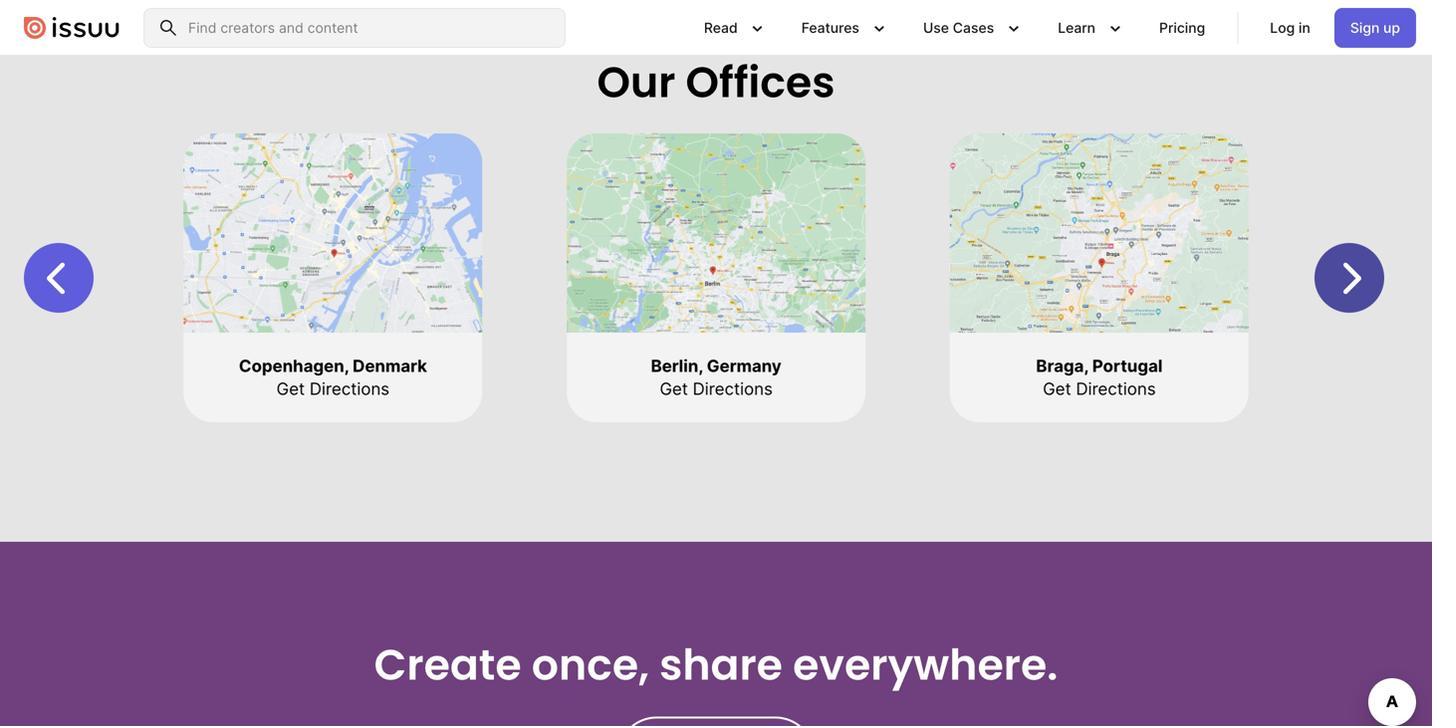 Task type: locate. For each thing, give the bounding box(es) containing it.
get down braga,
[[1043, 379, 1072, 399]]

0 horizontal spatial get
[[276, 379, 305, 399]]

use
[[924, 19, 950, 36]]

directions inside copenhagen, denmark get directions
[[310, 379, 390, 399]]

0 horizontal spatial directions
[[310, 379, 390, 399]]

directions down 'portugal'
[[1076, 379, 1156, 399]]

2 get from the left
[[660, 379, 688, 399]]

offices
[[686, 52, 835, 112]]

1 get from the left
[[276, 379, 305, 399]]

sign
[[1351, 19, 1380, 36]]

our
[[597, 52, 676, 112]]

1 horizontal spatial get
[[660, 379, 688, 399]]

sign up link
[[1335, 8, 1417, 48]]

1 horizontal spatial directions
[[693, 379, 773, 399]]

get for braga, portugal get directions
[[1043, 379, 1072, 399]]

2 horizontal spatial directions
[[1076, 379, 1156, 399]]

get inside braga, portugal get directions
[[1043, 379, 1072, 399]]

1 directions from the left
[[310, 379, 390, 399]]

get inside copenhagen, denmark get directions
[[276, 379, 305, 399]]

berlin, germany get directions
[[651, 356, 782, 399]]

cases
[[953, 19, 995, 36]]

get down the copenhagen,
[[276, 379, 305, 399]]

copenhagen,
[[239, 356, 349, 376]]

directions inside berlin, germany get directions
[[693, 379, 773, 399]]

directions down denmark
[[310, 379, 390, 399]]

directions
[[310, 379, 390, 399], [693, 379, 773, 399], [1076, 379, 1156, 399]]

get
[[276, 379, 305, 399], [660, 379, 688, 399], [1043, 379, 1072, 399]]

pricing link
[[1144, 8, 1222, 48]]

once,
[[532, 635, 650, 695]]

3 directions from the left
[[1076, 379, 1156, 399]]

previous image
[[29, 252, 83, 305]]

directions inside braga, portugal get directions
[[1076, 379, 1156, 399]]

share
[[660, 635, 783, 695]]

use cases
[[924, 19, 995, 36]]

2 directions from the left
[[693, 379, 773, 399]]

use cases button
[[908, 0, 1042, 56]]

directions for germany
[[693, 379, 773, 399]]

log in
[[1271, 19, 1311, 36]]

2 horizontal spatial get
[[1043, 379, 1072, 399]]

3 get from the left
[[1043, 379, 1072, 399]]

directions down the germany
[[693, 379, 773, 399]]

log
[[1271, 19, 1296, 36]]

get down berlin,
[[660, 379, 688, 399]]

get inside berlin, germany get directions
[[660, 379, 688, 399]]

in
[[1299, 19, 1311, 36]]



Task type: describe. For each thing, give the bounding box(es) containing it.
portugal
[[1093, 356, 1163, 376]]

pricing
[[1160, 19, 1206, 36]]

braga, portugal get directions
[[1037, 356, 1163, 399]]

get for copenhagen, denmark get directions
[[276, 379, 305, 399]]

google map view of the copenhagen office location image
[[184, 134, 482, 376]]

learn button
[[1042, 0, 1144, 56]]

create once, share everywhere.
[[374, 635, 1059, 695]]

denmark
[[353, 356, 427, 376]]

braga,
[[1037, 356, 1089, 376]]

features
[[802, 19, 860, 36]]

next image
[[1326, 252, 1380, 305]]

issuu image
[[24, 17, 120, 39]]

get for berlin, germany get directions
[[660, 379, 688, 399]]

Find creators and content text field
[[188, 9, 557, 47]]

features button
[[786, 0, 908, 56]]

sign up
[[1351, 19, 1401, 36]]

read button
[[688, 0, 786, 56]]

our offices
[[597, 52, 835, 112]]

berlin,
[[651, 356, 703, 376]]

google map view of the braga office location image
[[950, 134, 1249, 381]]

read
[[704, 19, 738, 36]]

directions for denmark
[[310, 379, 390, 399]]

up
[[1384, 19, 1401, 36]]

everywhere.
[[793, 635, 1059, 695]]

germany
[[707, 356, 782, 376]]

google map view of the berlin office location image
[[567, 134, 866, 376]]

learn
[[1058, 19, 1096, 36]]

copenhagen, denmark get directions
[[239, 356, 427, 399]]

create
[[374, 635, 522, 695]]

directions for portugal
[[1076, 379, 1156, 399]]

log in link
[[1255, 8, 1327, 48]]



Task type: vqa. For each thing, say whether or not it's contained in the screenshot.
directions in Braga, Portugal Get Directions
yes



